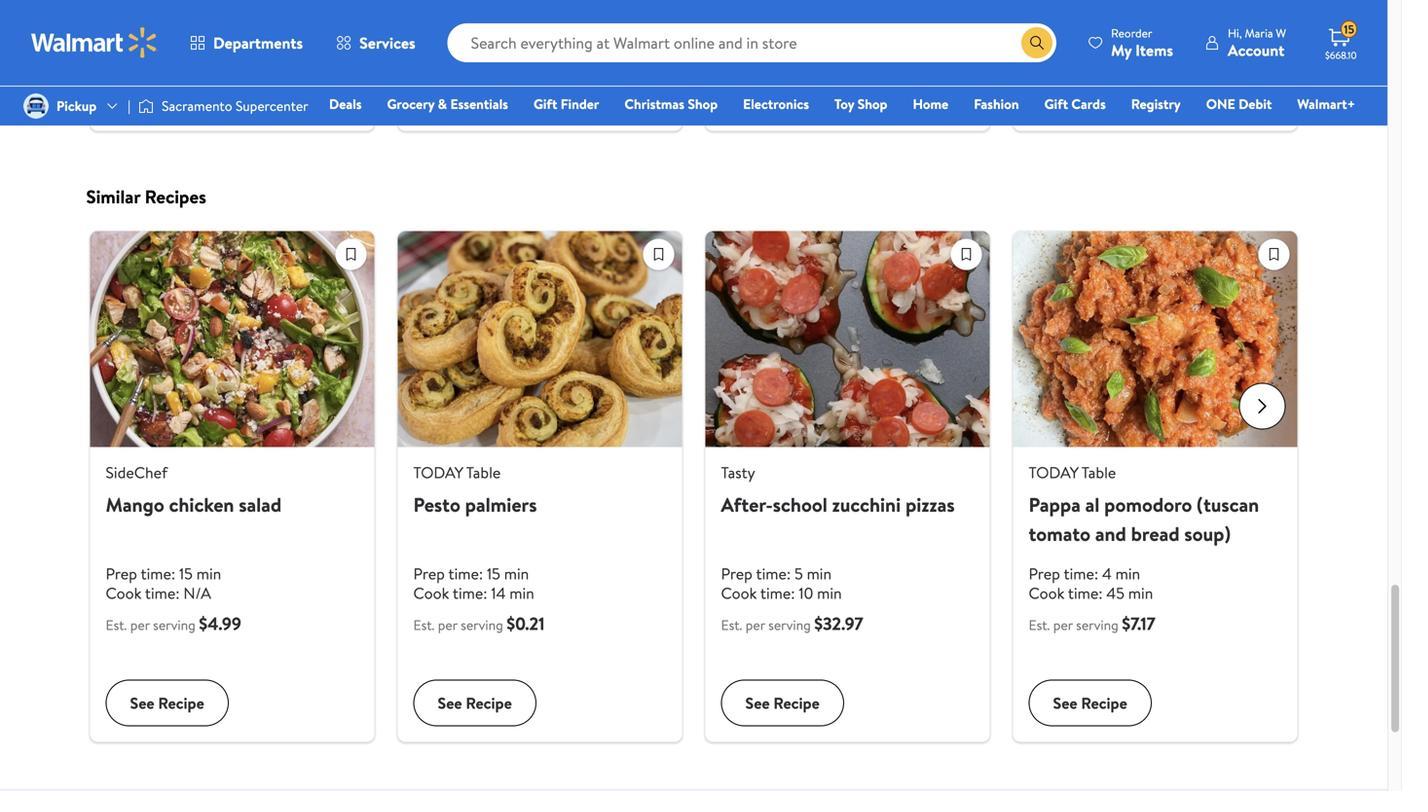 Task type: vqa. For each thing, say whether or not it's contained in the screenshot.
Shop
yes



Task type: locate. For each thing, give the bounding box(es) containing it.
est. down prep time: 15 min cook time: n/a
[[106, 616, 127, 635]]

see recipe down "est. per serving $0.21"
[[438, 693, 512, 715]]

see down "est. per serving $0.21"
[[438, 693, 462, 715]]

recipe
[[158, 81, 204, 103], [466, 81, 512, 103], [774, 81, 820, 103], [1081, 81, 1128, 103], [158, 693, 204, 715], [466, 693, 512, 715], [774, 693, 820, 715], [1081, 693, 1128, 715]]

est. per serving $13.26
[[721, 0, 861, 25]]

2 gift from the left
[[1045, 94, 1068, 113]]

sidechef
[[106, 462, 168, 484]]

min up the $4.99
[[196, 564, 221, 585]]

today
[[413, 462, 463, 484], [1029, 462, 1078, 484]]

$4.99
[[199, 612, 241, 637]]

min right 5 on the right bottom of page
[[807, 564, 832, 585]]

serving inside "est. per serving $7.17"
[[1076, 616, 1119, 635]]

items
[[1136, 39, 1174, 61]]

est. up services
[[413, 4, 435, 23]]

recipe down est. per serving $32.97
[[774, 693, 820, 715]]

1 horizontal spatial 15
[[487, 564, 501, 585]]

today table
[[413, 462, 501, 484], [1029, 462, 1116, 484]]

prep for mango chicken salad
[[106, 564, 137, 585]]

recipe right the &
[[466, 81, 512, 103]]

15
[[1344, 21, 1355, 38], [179, 564, 193, 585], [487, 564, 501, 585]]

est. down prep time: 5 min cook time: 10 min
[[721, 616, 742, 635]]

serving
[[153, 4, 196, 23], [461, 4, 503, 23], [769, 4, 811, 23], [1076, 4, 1119, 23], [153, 616, 196, 635], [461, 616, 503, 635], [769, 616, 811, 635], [1076, 616, 1119, 635]]

fashion link
[[965, 93, 1028, 114]]

per down prep time: 15 min cook time: n/a
[[130, 616, 150, 635]]

serving down n/a
[[153, 616, 196, 635]]

1 today table from the left
[[413, 462, 501, 484]]

est. inside "est. per serving $7.17"
[[1029, 616, 1050, 635]]

2 today table from the left
[[1029, 462, 1116, 484]]

christmas shop
[[625, 94, 718, 113]]

cook for pesto palmiers
[[413, 583, 449, 605]]

see recipe down "est. per serving $7.17"
[[1053, 693, 1128, 715]]

my
[[1111, 39, 1132, 61]]

cook inside the prep time: 15 min cook time: 14 min
[[413, 583, 449, 605]]

deals
[[329, 94, 362, 113]]

est. for $32.97
[[721, 616, 742, 635]]

per down prep time: 5 min cook time: 10 min
[[746, 616, 765, 635]]

min
[[196, 564, 221, 585], [504, 564, 529, 585], [807, 564, 832, 585], [1116, 564, 1141, 585], [510, 583, 534, 605], [817, 583, 842, 605], [1129, 583, 1153, 605]]

per inside est. per serving $32.97
[[746, 616, 765, 635]]

table up 'al'
[[1082, 462, 1116, 484]]

est. inside est. per serving $5.87
[[1029, 4, 1050, 23]]

0 horizontal spatial saved image
[[644, 240, 673, 269]]

maria
[[1245, 25, 1273, 41]]

prep for pappa al pomodoro (tuscan tomato and bread soup)
[[1029, 564, 1061, 585]]

see
[[130, 81, 154, 103], [438, 81, 462, 103], [746, 81, 770, 103], [1053, 81, 1078, 103], [130, 693, 154, 715], [438, 693, 462, 715], [746, 693, 770, 715], [1053, 693, 1078, 715]]

0 horizontal spatial 15
[[179, 564, 193, 585]]

gift left cards
[[1045, 94, 1068, 113]]

per left $5.87
[[1053, 4, 1073, 23]]

 image
[[23, 93, 49, 119]]

est. for $5.98
[[413, 4, 435, 23]]

search icon image
[[1029, 35, 1045, 51]]

(tuscan
[[1197, 492, 1259, 519]]

15 up "est. per serving $0.21"
[[487, 564, 501, 585]]

today table for pesto
[[413, 462, 501, 484]]

2 shop from the left
[[858, 94, 888, 113]]

after-school zucchini pizzas image
[[706, 232, 990, 448]]

see recipe
[[130, 81, 204, 103], [438, 81, 512, 103], [746, 81, 820, 103], [1053, 81, 1128, 103], [130, 693, 204, 715], [438, 693, 512, 715], [746, 693, 820, 715], [1053, 693, 1128, 715]]

3 prep from the left
[[721, 564, 753, 585]]

table
[[466, 462, 501, 484], [1082, 462, 1116, 484]]

prep for pesto palmiers
[[413, 564, 445, 585]]

saved image
[[336, 240, 366, 269], [1260, 240, 1289, 269]]

1 prep from the left
[[106, 564, 137, 585]]

tasty
[[721, 462, 755, 484]]

table up pesto palmiers
[[466, 462, 501, 484]]

soup)
[[1185, 521, 1231, 548]]

1 horizontal spatial table
[[1082, 462, 1116, 484]]

w
[[1276, 25, 1287, 41]]

per inside est. per serving $5.98
[[438, 4, 458, 23]]

prep down pesto
[[413, 564, 445, 585]]

shop inside christmas shop link
[[688, 94, 718, 113]]

recipe down my
[[1081, 81, 1128, 103]]

cook inside prep time: 15 min cook time: n/a
[[106, 583, 142, 605]]

recipe right | at the top left of the page
[[158, 81, 204, 103]]

1 table from the left
[[466, 462, 501, 484]]

1 horizontal spatial saved image
[[952, 240, 981, 269]]

est. inside est. per serving $4.99
[[106, 616, 127, 635]]

serving up walmart image
[[153, 4, 196, 23]]

1 saved image from the left
[[336, 240, 366, 269]]

$7.17
[[1122, 612, 1156, 637]]

today up pesto
[[413, 462, 463, 484]]

1 horizontal spatial today table
[[1029, 462, 1116, 484]]

recipe down "est. per serving $7.17"
[[1081, 693, 1128, 715]]

1 horizontal spatial shop
[[858, 94, 888, 113]]

15 inside the prep time: 15 min cook time: 14 min
[[487, 564, 501, 585]]

est. up walmart site-wide search box
[[721, 4, 742, 23]]

bread
[[1131, 521, 1180, 548]]

pomodoro
[[1105, 492, 1192, 519]]

walmart image
[[31, 27, 158, 58]]

est. inside 'est. per serving $13.26'
[[721, 4, 742, 23]]

pickup
[[56, 96, 97, 115]]

15 for mango chicken salad
[[179, 564, 193, 585]]

after-
[[721, 492, 773, 519]]

salad
[[239, 492, 282, 519]]

cook up est. per serving $4.99
[[106, 583, 142, 605]]

prep down mango
[[106, 564, 137, 585]]

prep inside the prep time: 4 min cook time: 45 min
[[1029, 564, 1061, 585]]

$668.10
[[1325, 49, 1357, 62]]

prep inside the prep time: 15 min cook time: 14 min
[[413, 564, 445, 585]]

est. inside est. per serving $32.97
[[721, 616, 742, 635]]

1 saved image from the left
[[644, 240, 673, 269]]

saved image for after-school zucchini pizzas
[[952, 240, 981, 269]]

toy shop link
[[826, 93, 896, 114]]

per down the prep time: 4 min cook time: 45 min
[[1053, 616, 1073, 635]]

per for $5.87
[[1053, 4, 1073, 23]]

see right fashion link on the top right of page
[[1053, 81, 1078, 103]]

0 horizontal spatial today
[[413, 462, 463, 484]]

saved image for pappa al pomodoro (tuscan tomato and bread soup)
[[1260, 240, 1289, 269]]

cook up "est. per serving $7.17"
[[1029, 583, 1065, 605]]

est. inside est. per serving $5.98
[[413, 4, 435, 23]]

services
[[359, 32, 415, 54]]

15 up $668.10
[[1344, 21, 1355, 38]]

hi, maria w account
[[1228, 25, 1287, 61]]

cook up "est. per serving $0.21"
[[413, 583, 449, 605]]

shop
[[688, 94, 718, 113], [858, 94, 888, 113]]

shop inside toy shop link
[[858, 94, 888, 113]]

see recipe right grocery
[[438, 81, 512, 103]]

cook for mango chicken salad
[[106, 583, 142, 605]]

1 cook from the left
[[106, 583, 142, 605]]

est. for $13.26
[[721, 4, 742, 23]]

tomato
[[1029, 521, 1091, 548]]

serving down the 14
[[461, 616, 503, 635]]

4 prep from the left
[[1029, 564, 1061, 585]]

pappa al pomodoro (tuscan tomato and bread soup) image
[[1013, 232, 1298, 448]]

prep
[[106, 564, 137, 585], [413, 564, 445, 585], [721, 564, 753, 585], [1029, 564, 1061, 585]]

per inside est. per serving $5.87
[[1053, 4, 1073, 23]]

1 gift from the left
[[534, 94, 557, 113]]

see recipe down 'est. per serving'
[[130, 81, 204, 103]]

shop right toy
[[858, 94, 888, 113]]

serving for $5.87
[[1076, 4, 1119, 23]]

per
[[130, 4, 150, 23], [438, 4, 458, 23], [746, 4, 765, 23], [1053, 4, 1073, 23], [130, 616, 150, 635], [438, 616, 458, 635], [746, 616, 765, 635], [1053, 616, 1073, 635]]

&
[[438, 94, 447, 113]]

serving up search search box
[[769, 4, 811, 23]]

registry link
[[1123, 93, 1190, 114]]

serving inside 'est. per serving $13.26'
[[769, 4, 811, 23]]

per down the prep time: 15 min cook time: 14 min
[[438, 616, 458, 635]]

shop right christmas on the top of the page
[[688, 94, 718, 113]]

per inside "est. per serving $7.17"
[[1053, 616, 1073, 635]]

per for $0.21
[[438, 616, 458, 635]]

1 today from the left
[[413, 462, 463, 484]]

today table up pappa
[[1029, 462, 1116, 484]]

2 saved image from the left
[[952, 240, 981, 269]]

saved image for mango chicken salad
[[336, 240, 366, 269]]

walmart+
[[1298, 94, 1356, 113]]

min inside prep time: 15 min cook time: n/a
[[196, 564, 221, 585]]

2 cook from the left
[[413, 583, 449, 605]]

gift for gift finder
[[534, 94, 557, 113]]

Walmart Site-Wide search field
[[448, 23, 1057, 62]]

serving inside est. per serving $32.97
[[769, 616, 811, 635]]

0 horizontal spatial shop
[[688, 94, 718, 113]]

grocery & essentials
[[387, 94, 508, 113]]

per up walmart site-wide search box
[[746, 4, 765, 23]]

serving down '45' at the bottom of page
[[1076, 616, 1119, 635]]

deals link
[[320, 93, 371, 114]]

today up pappa
[[1029, 462, 1078, 484]]

2 today from the left
[[1029, 462, 1078, 484]]

1 horizontal spatial gift
[[1045, 94, 1068, 113]]

see down est. per serving $32.97
[[746, 693, 770, 715]]

2 saved image from the left
[[1260, 240, 1289, 269]]

see down walmart site-wide search box
[[746, 81, 770, 103]]

see down est. per serving $4.99
[[130, 693, 154, 715]]

est. inside "est. per serving $0.21"
[[413, 616, 435, 635]]

4
[[1102, 564, 1112, 585]]

0 horizontal spatial saved image
[[336, 240, 366, 269]]

0 horizontal spatial today table
[[413, 462, 501, 484]]

3 cook from the left
[[721, 583, 757, 605]]

2 table from the left
[[1082, 462, 1116, 484]]

per right services popup button
[[438, 4, 458, 23]]

today table for pappa
[[1029, 462, 1116, 484]]

cook for pappa al pomodoro (tuscan tomato and bread soup)
[[1029, 583, 1065, 605]]

1 horizontal spatial today
[[1029, 462, 1078, 484]]

prep down tomato
[[1029, 564, 1061, 585]]

serving inside est. per serving $4.99
[[153, 616, 196, 635]]

est. down the prep time: 4 min cook time: 45 min
[[1029, 616, 1050, 635]]

cook up est. per serving $32.97
[[721, 583, 757, 605]]

serving inside "est. per serving $0.21"
[[461, 616, 503, 635]]

serving inside est. per serving $5.98
[[461, 4, 503, 23]]

see right grocery
[[438, 81, 462, 103]]

est. down the prep time: 15 min cook time: 14 min
[[413, 616, 435, 635]]

2 horizontal spatial 15
[[1344, 21, 1355, 38]]

per inside 'est. per serving $13.26'
[[746, 4, 765, 23]]

15 inside prep time: 15 min cook time: n/a
[[179, 564, 193, 585]]

similar
[[86, 184, 140, 209]]

15 for pesto palmiers
[[487, 564, 501, 585]]

 image
[[138, 96, 154, 116]]

cook inside prep time: 5 min cook time: 10 min
[[721, 583, 757, 605]]

grocery
[[387, 94, 435, 113]]

one debit
[[1206, 94, 1272, 113]]

gift left finder
[[534, 94, 557, 113]]

1 shop from the left
[[688, 94, 718, 113]]

al
[[1086, 492, 1100, 519]]

cook inside the prep time: 4 min cook time: 45 min
[[1029, 583, 1065, 605]]

gift cards link
[[1036, 93, 1115, 114]]

|
[[128, 96, 131, 115]]

after-school zucchini pizzas
[[721, 492, 955, 519]]

today table up pesto palmiers
[[413, 462, 501, 484]]

prep inside prep time: 15 min cook time: n/a
[[106, 564, 137, 585]]

recipe down est. per serving $4.99
[[158, 693, 204, 715]]

per for $5.98
[[438, 4, 458, 23]]

$32.97
[[814, 612, 864, 637]]

per inside est. per serving $4.99
[[130, 616, 150, 635]]

4 cook from the left
[[1029, 583, 1065, 605]]

today for pappa
[[1029, 462, 1078, 484]]

zucchini
[[832, 492, 901, 519]]

15 up est. per serving $4.99
[[179, 564, 193, 585]]

est.
[[106, 4, 127, 23], [413, 4, 435, 23], [721, 4, 742, 23], [1029, 4, 1050, 23], [106, 616, 127, 635], [413, 616, 435, 635], [721, 616, 742, 635], [1029, 616, 1050, 635]]

serving up reorder
[[1076, 4, 1119, 23]]

prep inside prep time: 5 min cook time: 10 min
[[721, 564, 753, 585]]

reorder my items
[[1111, 25, 1174, 61]]

mango
[[106, 492, 164, 519]]

serving left $5.98
[[461, 4, 503, 23]]

2 prep from the left
[[413, 564, 445, 585]]

see recipe down my
[[1053, 81, 1128, 103]]

est. up walmart image
[[106, 4, 127, 23]]

1 horizontal spatial saved image
[[1260, 240, 1289, 269]]

est. per serving $5.98
[[413, 0, 548, 25]]

prep left 5 on the right bottom of page
[[721, 564, 753, 585]]

est. up search icon
[[1029, 4, 1050, 23]]

see down "est. per serving $7.17"
[[1053, 693, 1078, 715]]

sacramento supercenter
[[162, 96, 308, 115]]

saved image
[[644, 240, 673, 269], [952, 240, 981, 269]]

table for palmiers
[[466, 462, 501, 484]]

time:
[[141, 564, 175, 585], [448, 564, 483, 585], [756, 564, 791, 585], [1064, 564, 1099, 585], [145, 583, 180, 605], [453, 583, 488, 605], [761, 583, 795, 605], [1068, 583, 1103, 605]]

per inside "est. per serving $0.21"
[[438, 616, 458, 635]]

0 horizontal spatial table
[[466, 462, 501, 484]]

serving inside est. per serving $5.87
[[1076, 4, 1119, 23]]

departments button
[[173, 19, 320, 66]]

0 horizontal spatial gift
[[534, 94, 557, 113]]

serving down 10
[[769, 616, 811, 635]]



Task type: describe. For each thing, give the bounding box(es) containing it.
serving for $32.97
[[769, 616, 811, 635]]

serving for $0.21
[[461, 616, 503, 635]]

departments
[[213, 32, 303, 54]]

est. per serving $5.87
[[1029, 0, 1163, 25]]

gift cards
[[1045, 94, 1106, 113]]

one debit link
[[1198, 93, 1281, 114]]

min up $0.21
[[504, 564, 529, 585]]

per up walmart image
[[130, 4, 150, 23]]

today for pesto
[[413, 462, 463, 484]]

and
[[1096, 521, 1127, 548]]

min right '45' at the bottom of page
[[1129, 583, 1153, 605]]

cards
[[1072, 94, 1106, 113]]

see recipe down est. per serving $4.99
[[130, 693, 204, 715]]

registry
[[1131, 94, 1181, 113]]

Search search field
[[448, 23, 1057, 62]]

est. per serving $4.99
[[106, 612, 241, 637]]

recipe down "est. per serving $0.21"
[[466, 693, 512, 715]]

est. for $7.17
[[1029, 616, 1050, 635]]

sacramento
[[162, 96, 232, 115]]

see recipe down est. per serving $32.97
[[746, 693, 820, 715]]

hi,
[[1228, 25, 1242, 41]]

table for al
[[1082, 462, 1116, 484]]

serving for $13.26
[[769, 4, 811, 23]]

est. for $5.87
[[1029, 4, 1050, 23]]

prep for after-school zucchini pizzas
[[721, 564, 753, 585]]

5
[[795, 564, 803, 585]]

serving for $4.99
[[153, 616, 196, 635]]

prep time: 4 min cook time: 45 min
[[1029, 564, 1153, 605]]

toy
[[835, 94, 854, 113]]

$0.21
[[507, 612, 545, 637]]

serving for $5.98
[[461, 4, 503, 23]]

one
[[1206, 94, 1236, 113]]

est. per serving $32.97
[[721, 612, 864, 637]]

walmart+ link
[[1289, 93, 1364, 114]]

est. per serving
[[106, 4, 196, 23]]

pappa al pomodoro (tuscan tomato and bread soup)
[[1029, 492, 1259, 548]]

gift finder
[[534, 94, 599, 113]]

saved image for pesto palmiers
[[644, 240, 673, 269]]

similar recipes
[[86, 184, 206, 209]]

per for $7.17
[[1053, 616, 1073, 635]]

gift for gift cards
[[1045, 94, 1068, 113]]

est. for $0.21
[[413, 616, 435, 635]]

per for $32.97
[[746, 616, 765, 635]]

see left sacramento
[[130, 81, 154, 103]]

pizzas
[[906, 492, 955, 519]]

10
[[799, 583, 813, 605]]

prep time: 15 min cook time: n/a
[[106, 564, 221, 605]]

recipe left toy
[[774, 81, 820, 103]]

see recipe down walmart site-wide search box
[[746, 81, 820, 103]]

christmas shop link
[[616, 93, 727, 114]]

mango chicken salad image
[[90, 232, 374, 448]]

finder
[[561, 94, 599, 113]]

per for $13.26
[[746, 4, 765, 23]]

chicken
[[169, 492, 234, 519]]

reorder
[[1111, 25, 1153, 41]]

shop for toy shop
[[858, 94, 888, 113]]

min right the 14
[[510, 583, 534, 605]]

grocery & essentials link
[[378, 93, 517, 114]]

cook for after-school zucchini pizzas
[[721, 583, 757, 605]]

n/a
[[184, 583, 211, 605]]

debit
[[1239, 94, 1272, 113]]

14
[[491, 583, 506, 605]]

toy shop
[[835, 94, 888, 113]]

pesto palmiers image
[[398, 232, 682, 448]]

serving for $7.17
[[1076, 616, 1119, 635]]

home link
[[904, 93, 958, 114]]

$5.98
[[507, 0, 548, 25]]

45
[[1107, 583, 1125, 605]]

electronics
[[743, 94, 809, 113]]

account
[[1228, 39, 1285, 61]]

prep time: 5 min cook time: 10 min
[[721, 564, 842, 605]]

pappa
[[1029, 492, 1081, 519]]

recipes
[[145, 184, 206, 209]]

electronics link
[[734, 93, 818, 114]]

min right 4 at bottom right
[[1116, 564, 1141, 585]]

shop for christmas shop
[[688, 94, 718, 113]]

pesto palmiers
[[413, 492, 537, 519]]

est. per serving $7.17
[[1029, 612, 1156, 637]]

palmiers
[[465, 492, 537, 519]]

per for $4.99
[[130, 616, 150, 635]]

christmas
[[625, 94, 685, 113]]

prep time: 15 min cook time: 14 min
[[413, 564, 534, 605]]

supercenter
[[236, 96, 308, 115]]

next slide of list image
[[1239, 383, 1286, 430]]

pesto
[[413, 492, 461, 519]]

essentials
[[450, 94, 508, 113]]

services button
[[320, 19, 432, 66]]

gift finder link
[[525, 93, 608, 114]]

home
[[913, 94, 949, 113]]

min right 10
[[817, 583, 842, 605]]

est. for $4.99
[[106, 616, 127, 635]]

school
[[773, 492, 828, 519]]

$5.87
[[1122, 0, 1163, 25]]

mango chicken salad
[[106, 492, 282, 519]]

fashion
[[974, 94, 1019, 113]]



